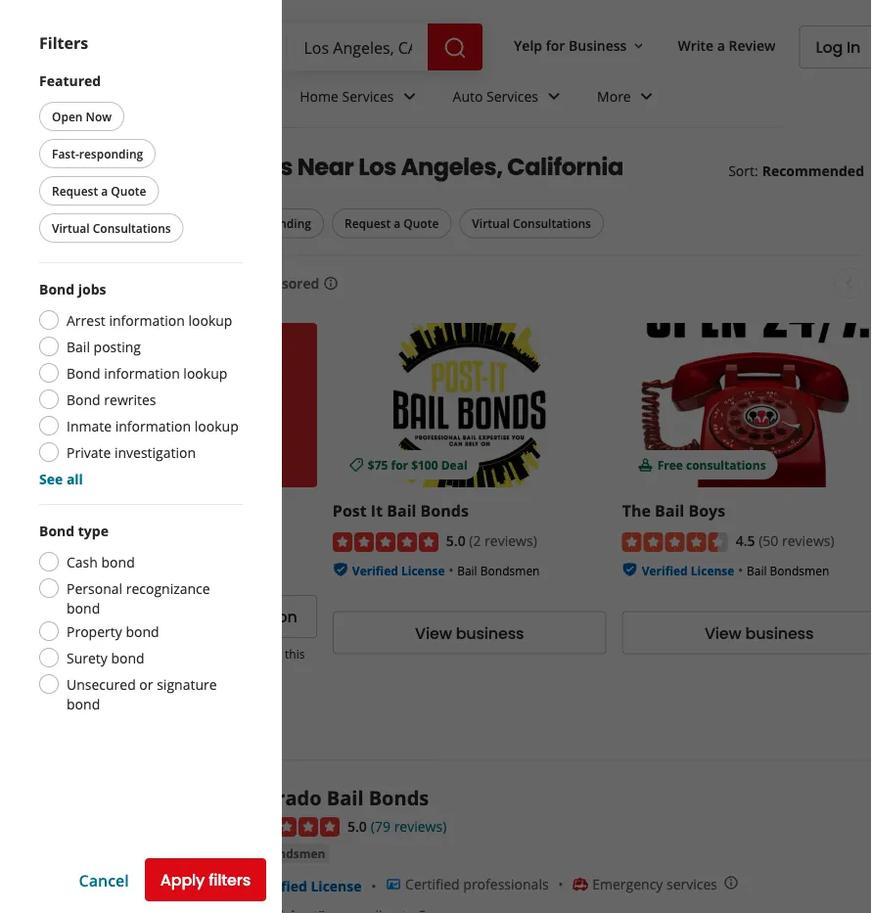 Task type: locate. For each thing, give the bounding box(es) containing it.
1 vertical spatial alvarado
[[234, 785, 322, 811]]

bond down property bond
[[111, 649, 145, 667]]

1 horizontal spatial fast-responding button
[[207, 209, 324, 238]]

5 star rating image up bail bondsmen link
[[234, 818, 340, 837]]

1 horizontal spatial 16 verified v2 image
[[333, 562, 348, 577]]

0 vertical spatial lookup
[[188, 311, 232, 329]]

alvarado bail bonds link up type
[[43, 500, 199, 521]]

fast- for fast-responding button within filters group
[[220, 215, 247, 232]]

now
[[86, 108, 112, 124], [161, 215, 187, 232]]

2 option group from the top
[[39, 521, 243, 714]]

0 vertical spatial open now
[[52, 108, 112, 124]]

0 horizontal spatial fast-
[[52, 145, 79, 162]]

24 chevron down v2 image
[[398, 85, 422, 108], [542, 85, 566, 108], [635, 85, 659, 108]]

a up request
[[130, 605, 140, 627]]

16 chevron down v2 image
[[631, 38, 647, 54]]

consultations down "california"
[[513, 215, 591, 232]]

1 horizontal spatial 16 deal v2 image
[[348, 457, 364, 473]]

now inside featured group
[[86, 108, 112, 124]]

responding up all
[[79, 145, 143, 162]]

1 $100 from the left
[[122, 456, 149, 472]]

1 horizontal spatial virtual consultations button
[[460, 209, 604, 238]]

1 vertical spatial alvarado bail bonds link
[[234, 785, 429, 811]]

0 vertical spatial option group
[[39, 279, 243, 489]]

sort:
[[729, 161, 758, 180]]

a down los
[[394, 215, 401, 232]]

1 16 deal v2 image from the left
[[59, 457, 74, 473]]

deal inside $40 for $100 deal link
[[152, 456, 178, 472]]

0 vertical spatial information
[[109, 311, 185, 329]]

for right yelp at the right of page
[[546, 36, 565, 54]]

bail down $40 for $100 deal
[[117, 500, 147, 521]]

for for yelp for business
[[546, 36, 565, 54]]

24 chevron down v2 image right the more
[[635, 85, 659, 108]]

bond down unsecured
[[67, 695, 100, 713]]

10
[[87, 151, 111, 184]]

request for leftmost the request a quote button
[[52, 183, 98, 199]]

2 deal from the left
[[441, 456, 468, 472]]

1 24 chevron down v2 image from the left
[[398, 85, 422, 108]]

1 vertical spatial alvarado bail bonds
[[234, 785, 429, 811]]

16 verified v2 image for verified license button under bail bondsmen link
[[234, 879, 250, 894]]

professionals
[[463, 875, 549, 893]]

services for home services
[[342, 87, 394, 105]]

0 horizontal spatial $100
[[122, 456, 149, 472]]

unsecured
[[67, 675, 136, 694]]

1 vertical spatial now
[[161, 215, 187, 232]]

consultations inside filters group
[[513, 215, 591, 232]]

for for $75 for $100 deal
[[391, 456, 408, 472]]

0 horizontal spatial 5.0
[[348, 817, 367, 835]]

fast-responding
[[52, 145, 143, 162], [220, 215, 311, 232]]

reviews)
[[485, 531, 537, 549], [782, 531, 835, 549], [394, 817, 447, 835]]

previous image
[[837, 272, 861, 295]]

0 horizontal spatial virtual consultations
[[52, 220, 171, 236]]

virtual consultations button down 10
[[39, 213, 184, 243]]

virtual inside featured group
[[52, 220, 90, 236]]

1 horizontal spatial alvarado bail bonds
[[234, 785, 429, 811]]

request a quote button up all
[[39, 176, 159, 206]]

verified license button down "post it bail bonds" on the bottom
[[352, 560, 445, 578]]

24 chevron down v2 image inside 'more' link
[[635, 85, 659, 108]]

0 horizontal spatial request a quote
[[52, 183, 146, 199]]

for
[[546, 36, 565, 54], [174, 270, 200, 297], [101, 456, 119, 472], [391, 456, 408, 472]]

1 view business link from the left
[[333, 611, 607, 654]]

0 vertical spatial quote
[[111, 183, 146, 199]]

5.0
[[446, 531, 466, 549], [348, 817, 367, 835]]

all
[[66, 469, 83, 488]]

virtual consultations
[[472, 215, 591, 232], [52, 220, 171, 236]]

open now button inside featured group
[[39, 102, 124, 131]]

2 $100 from the left
[[411, 456, 438, 472]]

a inside filters group
[[394, 215, 401, 232]]

bail bondsmen inside bail bondsmen button
[[238, 845, 326, 862]]

bondsmen
[[481, 562, 540, 578], [770, 562, 830, 578], [263, 845, 326, 862]]

None search field
[[149, 23, 487, 70]]

2 24 chevron down v2 image from the left
[[542, 85, 566, 108]]

for right $40
[[101, 456, 119, 472]]

open inside featured group
[[52, 108, 83, 124]]

1 services from the left
[[342, 87, 394, 105]]

16 verified v2 image for verified license button under "post it bail bonds" on the bottom
[[333, 562, 348, 577]]

can
[[79, 646, 98, 662]]

write a review link
[[670, 28, 784, 63]]

a inside write a review link
[[717, 36, 725, 54]]

1 horizontal spatial bondsmen
[[481, 562, 540, 578]]

bond for property bond
[[126, 622, 159, 641]]

0 horizontal spatial open now
[[52, 108, 112, 124]]

responding down near
[[247, 215, 311, 232]]

virtual consultations for virtual consultations button within filters group
[[472, 215, 591, 232]]

request for request a virtual consultation "button"
[[63, 605, 126, 627]]

responding inside filters group
[[247, 215, 311, 232]]

1 vertical spatial request a quote button
[[332, 209, 452, 238]]

a inside request a virtual consultation "button"
[[130, 605, 140, 627]]

bail bondsmen
[[457, 562, 540, 578], [747, 562, 830, 578], [238, 845, 326, 862]]

view business link
[[333, 611, 607, 654], [622, 611, 872, 654]]

open inside filters group
[[127, 215, 158, 232]]

verified license button
[[63, 560, 155, 578], [352, 560, 445, 578], [642, 560, 735, 578], [254, 877, 362, 895]]

view business link down 4.5
[[622, 611, 872, 654]]

1 deal from the left
[[152, 456, 178, 472]]

alvarado bail bonds up type
[[43, 500, 199, 521]]

bond up 'inmate'
[[67, 390, 101, 409]]

verified down "4.5 star rating" image
[[642, 562, 688, 578]]

information up rewrites on the top left of page
[[104, 364, 180, 382]]

1 vertical spatial 16 verified v2 image
[[234, 879, 250, 894]]

2 vertical spatial request
[[63, 605, 126, 627]]

1 horizontal spatial quote
[[404, 215, 439, 232]]

bond up personal
[[101, 553, 135, 571]]

request a quote inside filters group
[[345, 215, 439, 232]]

1 16 verified v2 image from the left
[[43, 562, 59, 577]]

2 16 verified v2 image from the left
[[622, 562, 638, 577]]

yelp for business button
[[506, 28, 654, 63]]

virtual up "special"
[[52, 220, 90, 236]]

1 horizontal spatial 24 chevron down v2 image
[[542, 85, 566, 108]]

1 horizontal spatial responding
[[247, 215, 311, 232]]

2 horizontal spatial 24 chevron down v2 image
[[635, 85, 659, 108]]

bond for bond rewrites
[[67, 390, 101, 409]]

1 vertical spatial fast-responding button
[[207, 209, 324, 238]]

0 horizontal spatial services
[[342, 87, 394, 105]]

0 vertical spatial fast-responding button
[[39, 139, 156, 168]]

24 chevron down v2 image inside auto services 'link'
[[542, 85, 566, 108]]

virtual consultations down 10
[[52, 220, 171, 236]]

24 chevron down v2 image for home services
[[398, 85, 422, 108]]

home services
[[300, 87, 394, 105]]

virtual consultations inside featured group
[[52, 220, 171, 236]]

a right write
[[717, 36, 725, 54]]

$40 for $100 deal link
[[43, 323, 317, 487]]

1 horizontal spatial sponsored
[[249, 274, 319, 293]]

reviews) for post it bail bonds
[[485, 531, 537, 549]]

1 horizontal spatial bail bondsmen
[[457, 562, 540, 578]]

1 horizontal spatial $100
[[411, 456, 438, 472]]

1 horizontal spatial view business
[[705, 622, 814, 644]]

open now
[[52, 108, 112, 124], [127, 215, 187, 232]]

offers
[[114, 270, 170, 297]]

verified license for verified license button above personal
[[63, 562, 155, 578]]

view business down '(50'
[[705, 622, 814, 644]]

0 horizontal spatial request a quote button
[[39, 176, 159, 206]]

bail right 'best'
[[171, 151, 215, 184]]

sponsored for sponsored
[[249, 274, 319, 293]]

1 vertical spatial fast-responding
[[220, 215, 311, 232]]

request for rightmost the request a quote button
[[345, 215, 391, 232]]

bail up "4.5 star rating" image
[[655, 500, 685, 521]]

quote
[[111, 183, 146, 199], [404, 215, 439, 232]]

16 deal v2 image left $75
[[348, 457, 364, 473]]

reviews) right (79 at the bottom of the page
[[394, 817, 447, 835]]

1 view from the left
[[415, 622, 452, 644]]

1 horizontal spatial request a quote
[[345, 215, 439, 232]]

verified up personal
[[63, 562, 109, 578]]

1 vertical spatial quote
[[404, 215, 439, 232]]

(79 reviews)
[[371, 817, 447, 835]]

quote inside featured group
[[111, 183, 146, 199]]

5.0 for 5.0
[[348, 817, 367, 835]]

0 vertical spatial sponsored
[[249, 274, 319, 293]]

business down 5.0 (2 reviews)
[[456, 622, 524, 644]]

bond for bond information lookup
[[67, 364, 101, 382]]

services inside 'link'
[[342, 87, 394, 105]]

alvarado bail bonds for the topmost alvarado bail bonds link
[[43, 500, 199, 521]]

1 view business from the left
[[415, 622, 524, 644]]

1 horizontal spatial fast-
[[220, 215, 247, 232]]

a for write a review link
[[717, 36, 725, 54]]

2 horizontal spatial bail bondsmen
[[747, 562, 830, 578]]

alvarado bail bonds link
[[43, 500, 199, 521], [234, 785, 429, 811]]

16 verified v2 image
[[43, 562, 59, 577], [622, 562, 638, 577]]

virtual for virtual consultations button within filters group
[[472, 215, 510, 232]]

virtual consultations down "california"
[[472, 215, 591, 232]]

$40
[[78, 456, 98, 472]]

see
[[39, 469, 63, 488]]

free
[[658, 456, 683, 472]]

fast- left 10
[[52, 145, 79, 162]]

0 horizontal spatial open
[[52, 108, 83, 124]]

fast- up you
[[220, 215, 247, 232]]

fast-responding button inside featured group
[[39, 139, 156, 168]]

1 vertical spatial responding
[[247, 215, 311, 232]]

0 horizontal spatial responding
[[79, 145, 143, 162]]

reviews) for the bail boys
[[782, 531, 835, 549]]

2 vertical spatial lookup
[[195, 417, 239, 435]]

24 chevron down v2 image inside home services 'link'
[[398, 85, 422, 108]]

request a quote button down los
[[332, 209, 452, 238]]

2 view from the left
[[705, 622, 742, 644]]

consultations inside featured group
[[93, 220, 171, 236]]

now down 'best'
[[161, 215, 187, 232]]

1 horizontal spatial view business link
[[622, 611, 872, 654]]

16 deal v2 image
[[59, 457, 74, 473], [348, 457, 364, 473]]

property
[[67, 622, 122, 641]]

0 horizontal spatial alvarado bail bonds
[[43, 500, 199, 521]]

1 horizontal spatial now
[[161, 215, 187, 232]]

1 horizontal spatial fast-responding
[[220, 215, 311, 232]]

1 horizontal spatial business
[[456, 622, 524, 644]]

$100 for bail
[[411, 456, 438, 472]]

1 option group from the top
[[39, 279, 243, 489]]

5 star rating image
[[43, 532, 149, 552], [333, 532, 438, 552], [234, 818, 340, 837]]

request up all button
[[52, 183, 98, 199]]

1 vertical spatial open now button
[[114, 209, 199, 238]]

request a quote for leftmost the request a quote button
[[52, 183, 146, 199]]

0 vertical spatial 5.0
[[446, 531, 466, 549]]

0 vertical spatial open now button
[[39, 102, 124, 131]]

1 horizontal spatial virtual
[[144, 605, 194, 627]]

verified license for verified license button underneath "4.5 star rating" image
[[642, 562, 735, 578]]

alvarado bail bonds image
[[64, 785, 211, 914]]

bond
[[39, 280, 75, 298], [67, 364, 101, 382], [67, 390, 101, 409], [39, 521, 75, 540]]

verified
[[63, 562, 109, 578], [352, 562, 398, 578], [642, 562, 688, 578], [254, 877, 307, 895]]

1 horizontal spatial view
[[705, 622, 742, 644]]

0 horizontal spatial fast-responding button
[[39, 139, 156, 168]]

1 vertical spatial information
[[104, 364, 180, 382]]

verified down it
[[352, 562, 398, 578]]

lookup
[[188, 311, 232, 329], [183, 364, 227, 382], [195, 417, 239, 435]]

virtual inside "button"
[[144, 605, 194, 627]]

bail bondsmen down 5.0 (2 reviews)
[[457, 562, 540, 578]]

information up investigation
[[115, 417, 191, 435]]

sponsored left '16 info v2' image
[[249, 274, 319, 293]]

fast-responding inside filters group
[[220, 215, 311, 232]]

request
[[52, 183, 98, 199], [345, 215, 391, 232], [63, 605, 126, 627]]

0 horizontal spatial view business link
[[333, 611, 607, 654]]

2 vertical spatial information
[[115, 417, 191, 435]]

2 view business link from the left
[[622, 611, 872, 654]]

option group
[[39, 279, 243, 489], [39, 521, 243, 714]]

request a quote up all
[[52, 183, 146, 199]]

1 horizontal spatial deal
[[441, 456, 468, 472]]

virtual consultations inside filters group
[[472, 215, 591, 232]]

property bond
[[67, 622, 159, 641]]

1 horizontal spatial 16 verified v2 image
[[622, 562, 638, 577]]

16 verified v2 image down "4.5 star rating" image
[[622, 562, 638, 577]]

verified license down bail bondsmen link
[[254, 877, 362, 895]]

license up personal recognizance bond
[[112, 562, 155, 578]]

bail down (2
[[457, 562, 477, 578]]

information down offers
[[109, 311, 185, 329]]

2 services from the left
[[487, 87, 539, 105]]

1 vertical spatial 5.0
[[348, 817, 367, 835]]

request inside featured group
[[52, 183, 98, 199]]

bonds left near
[[219, 151, 293, 184]]

bond
[[101, 553, 135, 571], [67, 599, 100, 617], [126, 622, 159, 641], [111, 649, 145, 667], [67, 695, 100, 713]]

(79
[[371, 817, 391, 835]]

bail bondsmen link
[[234, 844, 329, 864]]

virtual down angeles,
[[472, 215, 510, 232]]

2 horizontal spatial business
[[746, 622, 814, 644]]

16 verified v2 image left cash
[[43, 562, 59, 577]]

1 vertical spatial sponsored
[[39, 714, 124, 736]]

bond rewrites
[[67, 390, 156, 409]]

open now down 'best'
[[127, 215, 187, 232]]

arrest information lookup
[[67, 311, 232, 329]]

0 vertical spatial alvarado
[[43, 500, 113, 521]]

fast- inside filters group
[[220, 215, 247, 232]]

verified license down "post it bail bonds" on the bottom
[[352, 562, 445, 578]]

bonds
[[219, 151, 293, 184], [151, 500, 199, 521], [421, 500, 469, 521], [369, 785, 429, 811]]

0 horizontal spatial 24 chevron down v2 image
[[398, 85, 422, 108]]

0 horizontal spatial bondsmen
[[263, 845, 326, 862]]

for for $40 for $100 deal
[[101, 456, 119, 472]]

1 vertical spatial fast-
[[220, 215, 247, 232]]

bail bondsmen down 4.5 (50 reviews)
[[747, 562, 830, 578]]

quote for rightmost the request a quote button
[[404, 215, 439, 232]]

alvarado bail bonds
[[43, 500, 199, 521], [234, 785, 429, 811]]

fast-responding button up you
[[207, 209, 324, 238]]

verified down bail bondsmen link
[[254, 877, 307, 895]]

$100
[[122, 456, 149, 472], [411, 456, 438, 472]]

apply filters
[[160, 869, 251, 891]]

0 horizontal spatial alvarado
[[43, 500, 113, 521]]

open now down featured
[[52, 108, 112, 124]]

request a virtual consultation button
[[43, 595, 317, 638]]

request a quote inside featured group
[[52, 183, 146, 199]]

2 horizontal spatial virtual
[[472, 215, 510, 232]]

$100 down inmate information lookup at left
[[122, 456, 149, 472]]

0 vertical spatial alvarado bail bonds link
[[43, 500, 199, 521]]

1 horizontal spatial consultations
[[513, 215, 591, 232]]

open down featured
[[52, 108, 83, 124]]

24 chevron down v2 image left auto
[[398, 85, 422, 108]]

bail up 5.0 link
[[327, 785, 364, 811]]

bail bondsmen for post it bail bonds
[[457, 562, 540, 578]]

0 vertical spatial alvarado bail bonds
[[43, 500, 199, 521]]

0 vertical spatial fast-
[[52, 145, 79, 162]]

0 horizontal spatial view business
[[415, 622, 524, 644]]

deal down inmate information lookup at left
[[152, 456, 178, 472]]

0 horizontal spatial 16 deal v2 image
[[59, 457, 74, 473]]

16 deal v2 image inside $40 for $100 deal link
[[59, 457, 74, 473]]

open now button down featured
[[39, 102, 124, 131]]

5.0 left (2
[[446, 531, 466, 549]]

quote inside filters group
[[404, 215, 439, 232]]

log in link
[[799, 25, 872, 69]]

5 star rating image down it
[[333, 532, 438, 552]]

deal inside '$75 for $100 deal' link
[[441, 456, 468, 472]]

best
[[115, 151, 166, 184]]

$75
[[368, 456, 388, 472]]

reviews) right (2
[[485, 531, 537, 549]]

fast-responding button up all
[[39, 139, 156, 168]]

open
[[52, 108, 83, 124], [127, 215, 158, 232]]

1 vertical spatial request
[[345, 215, 391, 232]]

sponsored down unsecured
[[39, 714, 124, 736]]

deal for post it bail bonds
[[441, 456, 468, 472]]

fast-
[[52, 145, 79, 162], [220, 215, 247, 232]]

inmate information lookup
[[67, 417, 239, 435]]

cash
[[67, 553, 98, 571]]

bondsmen for the bail boys
[[770, 562, 830, 578]]

0 vertical spatial request a quote
[[52, 183, 146, 199]]

1 vertical spatial lookup
[[183, 364, 227, 382]]

alvarado up bond type
[[43, 500, 113, 521]]

alvarado
[[43, 500, 113, 521], [234, 785, 322, 811]]

0 horizontal spatial sponsored
[[39, 714, 124, 736]]

personal recognizance bond
[[67, 579, 210, 617]]

virtual inside filters group
[[472, 215, 510, 232]]

virtual down recognizance
[[144, 605, 194, 627]]

for inside button
[[546, 36, 565, 54]]

quote down angeles,
[[404, 215, 439, 232]]

16 verified v2 image
[[333, 562, 348, 577], [234, 879, 250, 894]]

request inside "button"
[[63, 605, 126, 627]]

16 deal v2 image inside '$75 for $100 deal' link
[[348, 457, 364, 473]]

quote right 10
[[111, 183, 146, 199]]

alvarado bail bonds link up 5.0 link
[[234, 785, 429, 811]]

request down los
[[345, 215, 391, 232]]

post
[[333, 500, 367, 521]]

license left 16 certified professionals v2 "image"
[[311, 877, 362, 895]]

2 view business from the left
[[705, 622, 814, 644]]

business right the or
[[156, 662, 204, 678]]

0 horizontal spatial reviews)
[[394, 817, 447, 835]]

view business down (2
[[415, 622, 524, 644]]

fast- inside featured group
[[52, 145, 79, 162]]

responding inside featured group
[[79, 145, 143, 162]]

24 chevron down v2 image for more
[[635, 85, 659, 108]]

a for rightmost the request a quote button
[[394, 215, 401, 232]]

1 vertical spatial option group
[[39, 521, 243, 714]]

16 filter v2 image
[[56, 217, 71, 232]]

16 deal v2 image left $40
[[59, 457, 74, 473]]

info icon image
[[724, 875, 739, 891], [724, 875, 739, 891]]

business down 4.5 (50 reviews)
[[746, 622, 814, 644]]

bond left 'jobs'
[[39, 280, 75, 298]]

inmate
[[67, 417, 112, 435]]

open now inside featured group
[[52, 108, 112, 124]]

fast-responding up you
[[220, 215, 311, 232]]

1 horizontal spatial virtual consultations
[[472, 215, 591, 232]]

virtual consultations button
[[460, 209, 604, 238], [39, 213, 184, 243]]

alvarado up bail bondsmen link
[[234, 785, 322, 811]]

alvarado bail bonds up 5.0 link
[[234, 785, 429, 811]]

top 10 best bail bonds near los angeles, california
[[39, 151, 624, 184]]

services right home
[[342, 87, 394, 105]]

services inside 'link'
[[487, 87, 539, 105]]

all button
[[43, 209, 106, 239]]

bond for cash bond
[[101, 553, 135, 571]]

information
[[109, 311, 185, 329], [104, 364, 180, 382], [115, 417, 191, 435]]

bonds up (79 reviews) link
[[369, 785, 429, 811]]

16 certified professionals v2 image
[[386, 877, 402, 892]]

2 16 deal v2 image from the left
[[348, 457, 364, 473]]

1 horizontal spatial 5.0
[[446, 531, 466, 549]]

3 24 chevron down v2 image from the left
[[635, 85, 659, 108]]

0 horizontal spatial deal
[[152, 456, 178, 472]]

0 vertical spatial request a quote button
[[39, 176, 159, 206]]

1 horizontal spatial request a quote button
[[332, 209, 452, 238]]

0 vertical spatial open
[[52, 108, 83, 124]]

view business link for the bail boys
[[622, 611, 872, 654]]

deal up "post it bail bonds" on the bottom
[[441, 456, 468, 472]]

fast-responding button
[[39, 139, 156, 168], [207, 209, 324, 238]]

0 horizontal spatial consultations
[[93, 220, 171, 236]]

certified professionals
[[405, 875, 549, 893]]

0 horizontal spatial view
[[415, 622, 452, 644]]

0 vertical spatial fast-responding
[[52, 145, 143, 162]]

boys
[[689, 500, 726, 521]]

information for inmate
[[115, 417, 191, 435]]

1 vertical spatial open
[[127, 215, 158, 232]]

0 horizontal spatial virtual
[[52, 220, 90, 236]]

0 horizontal spatial bail bondsmen
[[238, 845, 326, 862]]

request inside filters group
[[345, 215, 391, 232]]

lookup up investigation
[[195, 417, 239, 435]]

0 horizontal spatial fast-responding
[[52, 145, 143, 162]]

services right auto
[[487, 87, 539, 105]]

virtual consultations for virtual consultations button inside featured group
[[52, 220, 171, 236]]

verified license
[[63, 562, 155, 578], [352, 562, 445, 578], [642, 562, 735, 578], [254, 877, 362, 895]]

0 horizontal spatial quote
[[111, 183, 146, 199]]

$100 right $75
[[411, 456, 438, 472]]

review
[[729, 36, 776, 54]]

a inside featured group
[[101, 183, 108, 199]]

16 verified v2 image down "post"
[[333, 562, 348, 577]]

open now button down 'best'
[[114, 209, 199, 238]]

0 horizontal spatial business
[[156, 662, 204, 678]]

0 horizontal spatial now
[[86, 108, 112, 124]]



Task type: vqa. For each thing, say whether or not it's contained in the screenshot.
All button
yes



Task type: describe. For each thing, give the bounding box(es) containing it.
alvarado bail bonds for right alvarado bail bonds link
[[234, 785, 429, 811]]

this
[[285, 646, 305, 662]]

bail bondsmen for the bail boys
[[747, 562, 830, 578]]

services for auto services
[[487, 87, 539, 105]]

bonds down $75 for $100 deal
[[421, 500, 469, 521]]

free consultations
[[658, 456, 766, 472]]

4.5 star rating image
[[622, 532, 728, 552]]

see all
[[39, 469, 83, 488]]

featured group
[[35, 70, 243, 247]]

sponsored results
[[39, 714, 185, 736]]

(79 reviews) link
[[371, 815, 447, 836]]

write a review
[[678, 36, 776, 54]]

$75 for $100 deal
[[368, 456, 468, 472]]

more
[[597, 87, 631, 105]]

1 horizontal spatial alvarado bail bonds link
[[234, 785, 429, 811]]

business for the bail boys
[[746, 622, 814, 644]]

log
[[816, 36, 843, 58]]

fast-responding inside featured group
[[52, 145, 143, 162]]

license down "4.5 star rating" image
[[691, 562, 735, 578]]

a for leftmost the request a quote button
[[101, 183, 108, 199]]

virtual consultations button inside filters group
[[460, 209, 604, 238]]

auto services link
[[437, 70, 582, 127]]

virtual consultations button inside featured group
[[39, 213, 184, 243]]

bondsmen for post it bail bonds
[[481, 562, 540, 578]]

results
[[127, 714, 185, 736]]

lookup for bond information lookup
[[183, 364, 227, 382]]

16 free consultations v2 image
[[638, 457, 654, 473]]

verified for verified license button above personal
[[63, 562, 109, 578]]

certified
[[405, 875, 460, 893]]

consultations for virtual consultations button within filters group
[[513, 215, 591, 232]]

request
[[102, 646, 144, 662]]

business for post it bail bonds
[[456, 622, 524, 644]]

the bail boys
[[622, 500, 726, 521]]

yelp
[[514, 36, 542, 54]]

investigation
[[114, 443, 196, 462]]

16 deal v2 image for alvarado
[[59, 457, 74, 473]]

$100 for bonds
[[122, 456, 149, 472]]

verified license for verified license button under "post it bail bonds" on the bottom
[[352, 562, 445, 578]]

type
[[78, 521, 109, 540]]

the
[[622, 500, 651, 521]]

(50
[[759, 531, 779, 549]]

arrest
[[67, 311, 106, 329]]

free consultations link
[[622, 323, 872, 487]]

bond jobs
[[39, 280, 106, 298]]

bond for bond jobs
[[39, 280, 75, 298]]

emergency services
[[593, 875, 718, 893]]

alvarado for right alvarado bail bonds link
[[234, 785, 322, 811]]

quote for leftmost the request a quote button
[[111, 183, 146, 199]]

5.0 for 5.0 (2 reviews)
[[446, 531, 466, 549]]

request a quote for rightmost the request a quote button
[[345, 215, 439, 232]]

consultation
[[184, 646, 252, 662]]

you can request virtual consultation from this business
[[55, 646, 305, 678]]

business
[[569, 36, 627, 54]]

consultations
[[686, 456, 766, 472]]

bail right it
[[387, 500, 417, 521]]

cash bond
[[67, 553, 135, 571]]

more link
[[582, 70, 674, 127]]

view for bail
[[415, 622, 452, 644]]

verified license button down "4.5 star rating" image
[[642, 560, 735, 578]]

home
[[300, 87, 339, 105]]

jobs
[[78, 280, 106, 298]]

verified for verified license button underneath "4.5 star rating" image
[[642, 562, 688, 578]]

bail down arrest
[[67, 337, 90, 356]]

filters group
[[39, 209, 608, 239]]

16 info v2 image
[[323, 276, 339, 291]]

recognizance
[[126, 579, 210, 598]]

bond information lookup
[[67, 364, 227, 382]]

bail bondsmen button
[[234, 844, 329, 864]]

bond for surety bond
[[111, 649, 145, 667]]

it
[[371, 500, 383, 521]]

view business for post it bail bonds
[[415, 622, 524, 644]]

license down "post it bail bonds" on the bottom
[[401, 562, 445, 578]]

apply filters button
[[145, 859, 266, 902]]

rewrites
[[104, 390, 156, 409]]

posting
[[94, 337, 141, 356]]

verified for verified license button under "post it bail bonds" on the bottom
[[352, 562, 398, 578]]

write
[[678, 36, 714, 54]]

business inside you can request virtual consultation from this business
[[156, 662, 204, 678]]

open now button inside filters group
[[114, 209, 199, 238]]

personal
[[67, 579, 122, 598]]

you
[[204, 270, 241, 297]]

bond inside unsecured or signature bond
[[67, 695, 100, 713]]

sponsored for sponsored results
[[39, 714, 124, 736]]

now inside filters group
[[161, 215, 187, 232]]

information for bond
[[104, 364, 180, 382]]

surety
[[67, 649, 108, 667]]

4.5
[[736, 531, 755, 549]]

verified license for verified license button under bail bondsmen link
[[254, 877, 362, 895]]

the bail boys link
[[622, 500, 726, 521]]

home services link
[[284, 70, 437, 127]]

option group containing bond jobs
[[39, 279, 243, 489]]

cancel button
[[79, 870, 129, 891]]

bail inside button
[[238, 845, 260, 862]]

(2
[[469, 531, 481, 549]]

unsecured or signature bond
[[67, 675, 217, 713]]

california
[[507, 151, 624, 184]]

private
[[67, 443, 111, 462]]

5 star rating image up cash bond
[[43, 532, 149, 552]]

in
[[847, 36, 861, 58]]

top
[[39, 151, 83, 184]]

4.5 (50 reviews)
[[736, 531, 835, 549]]

filters
[[39, 32, 88, 53]]

fast-responding button inside filters group
[[207, 209, 324, 238]]

angeles,
[[401, 151, 503, 184]]

virtual for virtual consultations button inside featured group
[[52, 220, 90, 236]]

16 deal v2 image for post
[[348, 457, 364, 473]]

bond inside personal recognizance bond
[[67, 599, 100, 617]]

a for request a virtual consultation "button"
[[130, 605, 140, 627]]

view business for the bail boys
[[705, 622, 814, 644]]

bail posting
[[67, 337, 141, 356]]

for left you
[[174, 270, 200, 297]]

yelp for business
[[514, 36, 627, 54]]

fast- for fast-responding button in featured group
[[52, 145, 79, 162]]

search image
[[444, 36, 467, 60]]

post it bail bonds link
[[333, 500, 469, 521]]

consultations for virtual consultations button inside featured group
[[93, 220, 171, 236]]

signature
[[157, 675, 217, 694]]

16 emergency services v2 image
[[573, 877, 589, 892]]

view for boys
[[705, 622, 742, 644]]

bondsmen inside button
[[263, 845, 326, 862]]

featured
[[39, 71, 101, 90]]

apply
[[160, 869, 205, 891]]

bonds down investigation
[[151, 500, 199, 521]]

$40 for $100 deal
[[78, 456, 178, 472]]

deal for alvarado bail bonds
[[152, 456, 178, 472]]

special offers for you
[[39, 270, 241, 297]]

from
[[255, 646, 282, 662]]

or
[[139, 675, 153, 694]]

verified license button up personal
[[63, 560, 155, 578]]

24 chevron down v2 image for auto services
[[542, 85, 566, 108]]

log in
[[816, 36, 861, 58]]

post it bail bonds
[[333, 500, 469, 521]]

lookup for arrest information lookup
[[188, 311, 232, 329]]

lookup for inmate information lookup
[[195, 417, 239, 435]]

bond for bond type
[[39, 521, 75, 540]]

filters
[[209, 869, 251, 891]]

near
[[297, 151, 354, 184]]

bail down 4.5
[[747, 562, 767, 578]]

business categories element
[[149, 70, 872, 127]]

verified license button down bail bondsmen link
[[254, 877, 362, 895]]

view business link for post it bail bonds
[[333, 611, 607, 654]]

alvarado for the topmost alvarado bail bonds link
[[43, 500, 113, 521]]

information for arrest
[[109, 311, 185, 329]]

private investigation
[[67, 443, 196, 462]]

5.0 link
[[348, 815, 367, 836]]

$75 for $100 deal link
[[333, 323, 607, 487]]

services
[[667, 875, 718, 893]]

surety bond
[[67, 649, 145, 667]]

option group containing bond type
[[39, 521, 243, 714]]

reviews) inside (79 reviews) link
[[394, 817, 447, 835]]

all
[[79, 215, 94, 232]]

verified for verified license button under bail bondsmen link
[[254, 877, 307, 895]]

los
[[358, 151, 397, 184]]

open now inside filters group
[[127, 215, 187, 232]]

request a virtual consultation
[[63, 605, 297, 627]]



